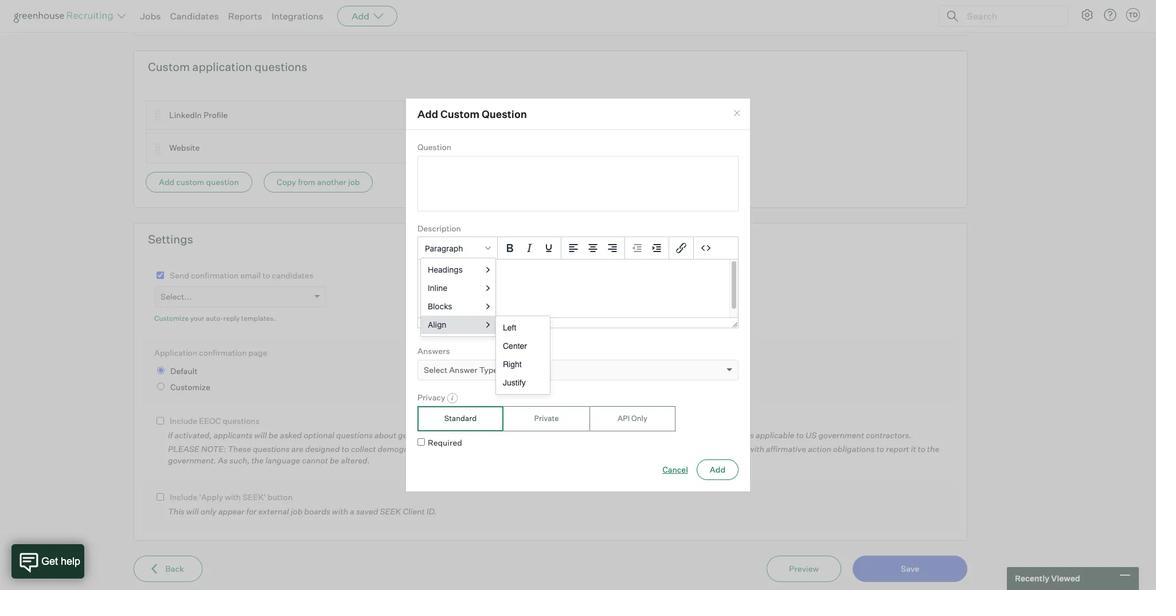 Task type: describe. For each thing, give the bounding box(es) containing it.
page
[[249, 348, 267, 358]]

with left a
[[332, 507, 348, 517]]

greenhouse recruiting image
[[14, 9, 117, 23]]

candidates
[[272, 271, 314, 280]]

optional
[[304, 431, 335, 440]]

application
[[192, 59, 252, 74]]

race,
[[429, 431, 448, 440]]

center
[[503, 342, 527, 351]]

questions up these
[[223, 417, 260, 426]]

only
[[632, 414, 648, 424]]

seek'
[[243, 493, 266, 503]]

jobs link
[[140, 10, 161, 22]]

Search text field
[[965, 8, 1057, 24]]

copy from another job
[[277, 177, 360, 187]]

note:
[[201, 445, 226, 455]]

appear
[[218, 507, 245, 517]]

questions up collect
[[336, 431, 373, 440]]

seek
[[380, 507, 401, 517]]

client
[[403, 507, 425, 517]]

report
[[886, 445, 910, 455]]

gender,
[[398, 431, 427, 440]]

configure image
[[1081, 8, 1095, 22]]

standard
[[445, 414, 477, 424]]

custom application questions
[[148, 59, 307, 74]]

required
[[630, 445, 662, 455]]

contractors
[[704, 445, 747, 455]]

answers
[[418, 347, 450, 356]]

job inside include 'apply with seek' button this will only appear for external job boards with a saved seek client id.
[[291, 507, 303, 517]]

data
[[430, 445, 446, 455]]

confirmation for application
[[199, 348, 247, 358]]

send confirmation email to candidates
[[170, 271, 314, 280]]

application confirmation page
[[154, 348, 267, 358]]

end month
[[158, 7, 196, 16]]

application
[[154, 348, 197, 358]]

type
[[479, 365, 498, 375]]

headings menu item
[[421, 261, 496, 280]]

auto-
[[206, 315, 224, 323]]

api
[[618, 414, 630, 424]]

include eeoc questions if activated, applicants will be asked optional questions about gender, race, veteran, and disability status to comply with certain eeoc reporting requirements applicable to us government contractors. please note: these questions are designed to collect demographic data about applicants in the format that is specifically required for federal contractors with affirmative action obligations to report it to the government. as such, the language cannot be altered.
[[168, 417, 940, 466]]

0 horizontal spatial applicants
[[214, 431, 253, 440]]

will for only
[[186, 507, 199, 517]]

Required checkbox
[[418, 439, 425, 446]]

add button
[[697, 460, 739, 481]]

reports
[[228, 10, 262, 22]]

privacy
[[418, 393, 446, 403]]

obligations
[[834, 445, 875, 455]]

right
[[503, 360, 522, 370]]

from
[[298, 177, 316, 187]]

designed
[[305, 445, 340, 455]]

month
[[173, 7, 196, 16]]

settings
[[148, 232, 193, 247]]

are
[[292, 445, 304, 455]]

answer
[[449, 365, 478, 375]]

0 horizontal spatial question
[[418, 142, 452, 152]]

copy
[[277, 177, 296, 187]]

federal
[[676, 445, 702, 455]]

reporting
[[667, 431, 702, 440]]

preview button
[[767, 557, 842, 583]]

with up appear
[[225, 493, 241, 503]]

cannot
[[302, 456, 328, 466]]

blocks
[[428, 302, 452, 312]]

select
[[424, 365, 448, 375]]

such,
[[229, 456, 250, 466]]

asked
[[280, 431, 302, 440]]

requirements
[[704, 431, 754, 440]]

1 horizontal spatial about
[[448, 445, 470, 455]]

website
[[169, 143, 200, 153]]

to down contractors.
[[877, 445, 885, 455]]

paragraph group
[[418, 238, 738, 260]]

candidates link
[[170, 10, 219, 22]]

back
[[165, 565, 184, 574]]

1 horizontal spatial eeoc
[[643, 431, 665, 440]]

0 vertical spatial be
[[269, 431, 278, 440]]

candidates
[[170, 10, 219, 22]]

to up that
[[559, 431, 566, 440]]

close image
[[733, 109, 742, 118]]

with down applicable
[[749, 445, 765, 455]]

standard option
[[418, 407, 504, 432]]

comply
[[568, 431, 596, 440]]

recently
[[1016, 574, 1050, 584]]

1 horizontal spatial be
[[330, 456, 339, 466]]

customize your auto-reply templates.
[[154, 315, 276, 323]]

3 toolbar from the left
[[625, 238, 670, 260]]

add inside add button
[[710, 465, 726, 475]]

reply
[[224, 315, 240, 323]]

add custom question dialog
[[406, 98, 751, 493]]

recently viewed
[[1016, 574, 1081, 584]]

jobs
[[140, 10, 161, 22]]

language
[[266, 456, 300, 466]]

0 vertical spatial question
[[482, 108, 527, 120]]

resize image
[[733, 323, 738, 328]]

navigation inside add custom question dialog
[[423, 319, 728, 328]]

a
[[350, 507, 355, 517]]

inline menu item
[[421, 280, 496, 298]]

include for include eeoc questions if activated, applicants will be asked optional questions about gender, race, veteran, and disability status to comply with certain eeoc reporting requirements applicable to us government contractors. please note: these questions are designed to collect demographic data about applicants in the format that is specifically required for federal contractors with affirmative action obligations to report it to the government. as such, the language cannot be altered.
[[170, 417, 197, 426]]

td button
[[1125, 6, 1143, 24]]

questions down the integrations link
[[255, 59, 307, 74]]

veteran,
[[449, 431, 480, 440]]



Task type: locate. For each thing, give the bounding box(es) containing it.
inline
[[428, 284, 448, 293]]

in
[[512, 445, 519, 455]]

boards
[[304, 507, 331, 517]]

it
[[911, 445, 917, 455]]

td button
[[1127, 8, 1141, 22]]

include inside include eeoc questions if activated, applicants will be asked optional questions about gender, race, veteran, and disability status to comply with certain eeoc reporting requirements applicable to us government contractors. please note: these questions are designed to collect demographic data about applicants in the format that is specifically required for federal contractors with affirmative action obligations to report it to the government. as such, the language cannot be altered.
[[170, 417, 197, 426]]

confirmation left page
[[199, 348, 247, 358]]

with up specifically
[[598, 431, 614, 440]]

1 vertical spatial customize
[[170, 383, 210, 392]]

cancel link
[[663, 465, 688, 476]]

button
[[268, 493, 293, 503]]

about up demographic
[[375, 431, 397, 440]]

government
[[819, 431, 865, 440]]

include for include 'apply with seek' button this will only appear for external job boards with a saved seek client id.
[[170, 493, 197, 503]]

customize link
[[154, 315, 189, 323]]

save button
[[853, 557, 968, 583]]

custom
[[148, 59, 190, 74], [441, 108, 480, 120]]

2 horizontal spatial the
[[928, 445, 940, 455]]

the right such, at the left bottom
[[252, 456, 264, 466]]

questions
[[255, 59, 307, 74], [223, 417, 260, 426], [336, 431, 373, 440], [253, 445, 290, 455]]

to right it
[[918, 445, 926, 455]]

0 horizontal spatial the
[[252, 456, 264, 466]]

left
[[503, 324, 517, 333]]

customize for customize
[[170, 383, 210, 392]]

private
[[534, 414, 559, 424]]

email
[[241, 271, 261, 280]]

for inside include eeoc questions if activated, applicants will be asked optional questions about gender, race, veteran, and disability status to comply with certain eeoc reporting requirements applicable to us government contractors. please note: these questions are designed to collect demographic data about applicants in the format that is specifically required for federal contractors with affirmative action obligations to report it to the government. as such, the language cannot be altered.
[[664, 445, 674, 455]]

please
[[168, 445, 200, 455]]

custom inside dialog
[[441, 108, 480, 120]]

1 vertical spatial be
[[330, 456, 339, 466]]

about down veteran,
[[448, 445, 470, 455]]

0 vertical spatial will
[[255, 431, 267, 440]]

api only
[[618, 414, 648, 424]]

navigation
[[423, 319, 728, 328]]

1 vertical spatial question
[[418, 142, 452, 152]]

eeoc up required
[[643, 431, 665, 440]]

0 vertical spatial custom
[[148, 59, 190, 74]]

government.
[[168, 456, 216, 466]]

0 horizontal spatial will
[[186, 507, 199, 517]]

align menu item
[[421, 316, 496, 335]]

None radio
[[157, 383, 165, 391]]

specifically
[[587, 445, 628, 455]]

activated,
[[175, 431, 212, 440]]

align
[[428, 320, 447, 330]]

customize down select... at left
[[154, 315, 189, 323]]

these
[[228, 445, 251, 455]]

1 toolbar from the left
[[498, 238, 562, 260]]

will inside include eeoc questions if activated, applicants will be asked optional questions about gender, race, veteran, and disability status to comply with certain eeoc reporting requirements applicable to us government contractors. please note: these questions are designed to collect demographic data about applicants in the format that is specifically required for federal contractors with affirmative action obligations to report it to the government. as such, the language cannot be altered.
[[255, 431, 267, 440]]

integrations link
[[272, 10, 324, 22]]

be down designed
[[330, 456, 339, 466]]

1 horizontal spatial question
[[482, 108, 527, 120]]

0 vertical spatial eeoc
[[199, 417, 221, 426]]

0 horizontal spatial be
[[269, 431, 278, 440]]

preview
[[790, 565, 819, 574]]

2 toolbar from the left
[[562, 238, 625, 260]]

integrations
[[272, 10, 324, 22]]

eeoc
[[199, 417, 221, 426], [643, 431, 665, 440]]

0 vertical spatial about
[[375, 431, 397, 440]]

linkedin
[[169, 110, 202, 120]]

1 vertical spatial custom
[[441, 108, 480, 120]]

select...
[[161, 292, 192, 302]]

job
[[348, 177, 360, 187], [291, 507, 303, 517]]

will left 'only'
[[186, 507, 199, 517]]

the
[[521, 445, 533, 455], [928, 445, 940, 455], [252, 456, 264, 466]]

None radio
[[157, 367, 165, 375]]

add inside add popup button
[[352, 10, 370, 22]]

will
[[255, 431, 267, 440], [186, 507, 199, 517]]

will inside include 'apply with seek' button this will only appear for external job boards with a saved seek client id.
[[186, 507, 199, 517]]

1 vertical spatial eeoc
[[643, 431, 665, 440]]

us
[[806, 431, 817, 440]]

applicants up these
[[214, 431, 253, 440]]

for inside include 'apply with seek' button this will only appear for external job boards with a saved seek client id.
[[246, 507, 257, 517]]

private option
[[504, 407, 590, 432]]

this
[[168, 507, 185, 517]]

will left asked
[[255, 431, 267, 440]]

job right another
[[348, 177, 360, 187]]

contractors.
[[866, 431, 912, 440]]

the right in at the bottom
[[521, 445, 533, 455]]

to up 'altered.'
[[342, 445, 349, 455]]

to right email
[[263, 271, 270, 280]]

with
[[598, 431, 614, 440], [749, 445, 765, 455], [225, 493, 241, 503], [332, 507, 348, 517]]

end
[[158, 7, 172, 16]]

confirmation
[[191, 271, 239, 280], [199, 348, 247, 358]]

0 vertical spatial confirmation
[[191, 271, 239, 280]]

format
[[535, 445, 560, 455]]

external
[[258, 507, 289, 517]]

0 horizontal spatial job
[[291, 507, 303, 517]]

confirmation for send
[[191, 271, 239, 280]]

0 horizontal spatial for
[[246, 507, 257, 517]]

certain
[[615, 431, 642, 440]]

td
[[1129, 11, 1138, 19]]

job left boards
[[291, 507, 303, 517]]

select answer type
[[424, 365, 498, 375]]

include up "this"
[[170, 493, 197, 503]]

is
[[579, 445, 585, 455]]

disability
[[498, 431, 532, 440]]

as
[[218, 456, 228, 466]]

1 vertical spatial confirmation
[[199, 348, 247, 358]]

1 include from the top
[[170, 417, 197, 426]]

include up "activated,"
[[170, 417, 197, 426]]

linkedin profile
[[169, 110, 228, 120]]

1 vertical spatial for
[[246, 507, 257, 517]]

questions up language
[[253, 445, 290, 455]]

profile
[[204, 110, 228, 120]]

custom
[[176, 177, 204, 187]]

about
[[375, 431, 397, 440], [448, 445, 470, 455]]

1 vertical spatial job
[[291, 507, 303, 517]]

default
[[170, 367, 198, 377]]

to left us
[[797, 431, 804, 440]]

back button
[[134, 557, 203, 583]]

1 vertical spatial include
[[170, 493, 197, 503]]

confirmation right send in the top of the page
[[191, 271, 239, 280]]

add inside add custom question button
[[159, 177, 175, 187]]

include inside include 'apply with seek' button this will only appear for external job boards with a saved seek client id.
[[170, 493, 197, 503]]

1 horizontal spatial custom
[[441, 108, 480, 120]]

1 vertical spatial about
[[448, 445, 470, 455]]

0 vertical spatial for
[[664, 445, 674, 455]]

paragraph button
[[421, 239, 495, 258]]

paragraph
[[425, 244, 463, 253]]

for left federal at right
[[664, 445, 674, 455]]

cancel
[[663, 465, 688, 475]]

viewed
[[1052, 574, 1081, 584]]

required
[[428, 438, 462, 448]]

0 vertical spatial applicants
[[214, 431, 253, 440]]

will for be
[[255, 431, 267, 440]]

1 vertical spatial will
[[186, 507, 199, 517]]

1 horizontal spatial for
[[664, 445, 674, 455]]

applicable
[[756, 431, 795, 440]]

1 horizontal spatial will
[[255, 431, 267, 440]]

be left asked
[[269, 431, 278, 440]]

0 vertical spatial include
[[170, 417, 197, 426]]

copy from another job button
[[264, 172, 373, 193]]

1 vertical spatial applicants
[[472, 445, 511, 455]]

collect
[[351, 445, 376, 455]]

'apply
[[199, 493, 223, 503]]

0 vertical spatial customize
[[154, 315, 189, 323]]

blocks menu item
[[421, 298, 496, 316]]

another
[[317, 177, 347, 187]]

None checkbox
[[157, 272, 164, 279], [157, 418, 164, 425], [157, 494, 164, 502], [157, 272, 164, 279], [157, 418, 164, 425], [157, 494, 164, 502]]

customize for customize your auto-reply templates.
[[154, 315, 189, 323]]

1 horizontal spatial the
[[521, 445, 533, 455]]

0 horizontal spatial about
[[375, 431, 397, 440]]

id.
[[427, 507, 437, 517]]

question
[[482, 108, 527, 120], [418, 142, 452, 152]]

none text field inside add custom question dialog
[[418, 156, 739, 212]]

api only option
[[590, 407, 676, 432]]

that
[[562, 445, 577, 455]]

toolbar
[[498, 238, 562, 260], [562, 238, 625, 260], [625, 238, 670, 260]]

0 horizontal spatial eeoc
[[199, 417, 221, 426]]

applicants down and
[[472, 445, 511, 455]]

1 horizontal spatial job
[[348, 177, 360, 187]]

the right it
[[928, 445, 940, 455]]

eeoc up "activated,"
[[199, 417, 221, 426]]

customize down default at the left bottom
[[170, 383, 210, 392]]

action
[[808, 445, 832, 455]]

job inside button
[[348, 177, 360, 187]]

headings
[[428, 265, 463, 275]]

send
[[170, 271, 189, 280]]

for down seek'
[[246, 507, 257, 517]]

be
[[269, 431, 278, 440], [330, 456, 339, 466]]

None text field
[[418, 156, 739, 212]]

2 include from the top
[[170, 493, 197, 503]]

reports link
[[228, 10, 262, 22]]

include 'apply with seek' button this will only appear for external job boards with a saved seek client id.
[[168, 493, 437, 517]]

justify
[[503, 379, 526, 388]]

0 horizontal spatial custom
[[148, 59, 190, 74]]

1 horizontal spatial applicants
[[472, 445, 511, 455]]

add button
[[337, 6, 398, 26]]

0 vertical spatial job
[[348, 177, 360, 187]]



Task type: vqa. For each thing, say whether or not it's contained in the screenshot.
To link corresponding to source
no



